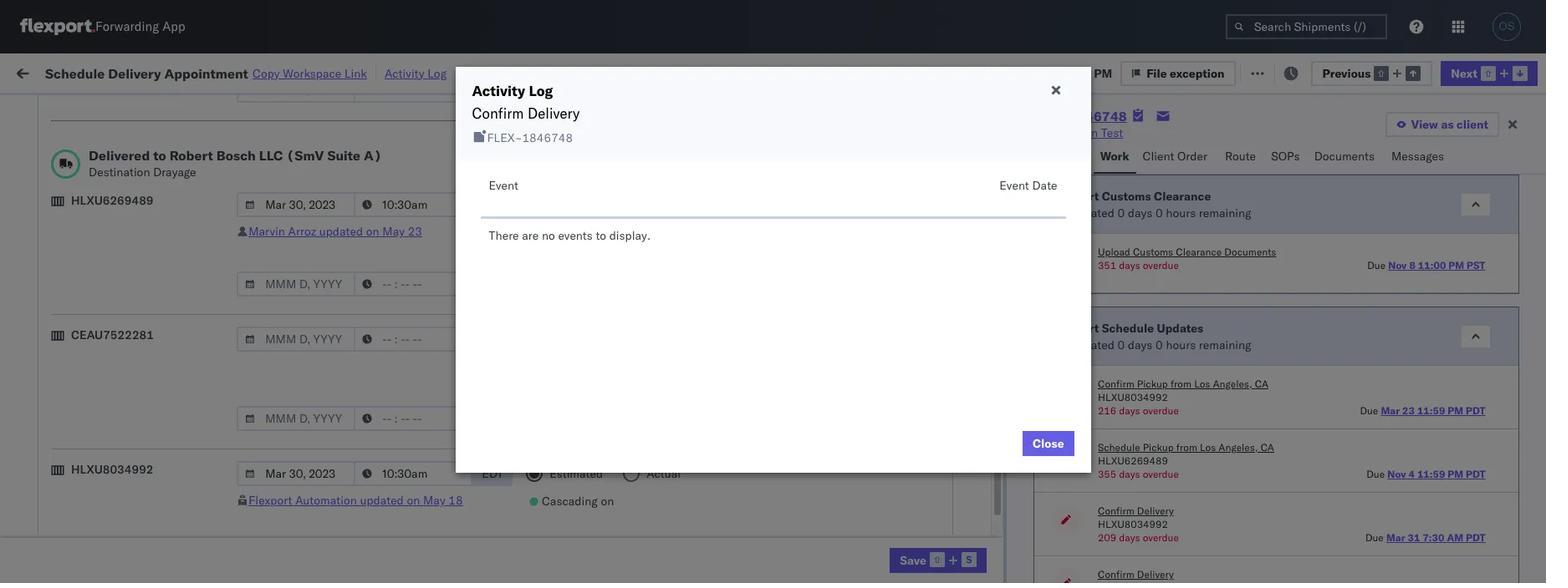 Task type: describe. For each thing, give the bounding box(es) containing it.
4 test123456 from the top
[[1158, 315, 1229, 330]]

2023
[[401, 536, 430, 551]]

23,
[[376, 462, 395, 477]]

2 test123456 from the top
[[1158, 241, 1229, 256]]

-- : -- -- text field for 2nd mmm d, yyyy text field from the bottom
[[354, 192, 473, 217]]

filtered by:
[[17, 102, 77, 118]]

lhuu7894563, uetu5238478 for confirm delivery
[[1048, 499, 1218, 514]]

workspace
[[283, 66, 342, 81]]

1 horizontal spatial to
[[596, 228, 607, 243]]

are
[[522, 228, 539, 243]]

2 schedule pickup from los angeles, ca from the top
[[38, 232, 225, 264]]

1 ceau7522281, from the top
[[1048, 204, 1133, 219]]

11 resize handle column header from the left
[[1504, 130, 1524, 584]]

-- : -- -- text field for third mmm d, yyyy text box from the top of the page
[[354, 327, 473, 352]]

savant for lhuu7894563, uetu5238478
[[1409, 462, 1445, 477]]

2 ceau7522281, hlxu6269489, hlxu8034992 from the top
[[1048, 241, 1307, 256]]

1889466 for 6:00 am pst, dec 24, 2022
[[974, 499, 1025, 514]]

3 resize handle column header from the left
[[492, 130, 512, 584]]

upload for 11:00 pm pst, nov 8, 2022
[[38, 343, 77, 358]]

hlxu8034992 inside the confirm pickup from los angeles, ca hlxu8034992
[[1098, 391, 1168, 404]]

Search Work text field
[[984, 60, 1166, 85]]

delivery up ceau7522281
[[91, 277, 134, 292]]

pickup inside button
[[84, 461, 120, 476]]

risk
[[347, 65, 366, 80]]

2 vertical spatial 1846748
[[974, 205, 1025, 220]]

pdt, for 11:59 pm pdt, nov 4, 2022 schedule delivery appointment link
[[330, 278, 357, 293]]

marvin arroz updated on may 23 button
[[249, 224, 422, 239]]

7 resize handle column header from the left
[[1019, 130, 1039, 584]]

previous
[[1323, 66, 1371, 81]]

1 vertical spatial upload customs clearance documents
[[1098, 246, 1277, 258]]

cascading for flexport automation updated on may 18
[[542, 494, 598, 509]]

robert
[[169, 147, 213, 164]]

flex-1660288
[[938, 168, 1025, 183]]

am for pst,
[[302, 499, 321, 514]]

pickup inside the confirm pickup from los angeles, ca hlxu8034992
[[1137, 378, 1168, 391]]

due mar 31 7:30 am pdt
[[1366, 532, 1486, 545]]

los inside button
[[151, 461, 170, 476]]

my work
[[17, 61, 91, 84]]

pdt, for upload customs clearance documents link related to 12:00 am pdt, aug 19, 2022
[[331, 168, 358, 183]]

24,
[[377, 499, 395, 514]]

msdu7304509
[[1048, 535, 1133, 550]]

updates
[[1157, 321, 1204, 336]]

uetu5238478 for schedule pickup from los angeles, ca
[[1137, 388, 1218, 403]]

8 resize handle column header from the left
[[1130, 130, 1150, 584]]

scheduled
[[526, 83, 583, 98]]

ca inside the confirm pickup from los angeles, ca hlxu8034992
[[1255, 378, 1269, 391]]

actions
[[1483, 136, 1518, 149]]

pst, for schedule delivery appointment
[[330, 425, 356, 440]]

view as client
[[1412, 117, 1489, 132]]

work,
[[177, 103, 203, 116]]

2 vertical spatial confirm delivery
[[1098, 569, 1174, 581]]

batch action button
[[1426, 60, 1536, 85]]

no
[[396, 103, 409, 116]]

llc
[[259, 147, 283, 164]]

omkar for ceau7522281, hlxu6269489, hlxu8034992
[[1371, 241, 1406, 256]]

(0)
[[272, 65, 294, 80]]

1 horizontal spatial activity log
[[472, 82, 553, 100]]

2 mmm d, yyyy text field from the top
[[237, 407, 356, 432]]

13, for schedule delivery appointment
[[384, 425, 402, 440]]

next
[[1452, 66, 1478, 81]]

appointment for 11:59 pm pdt, nov 4, 2022
[[137, 277, 206, 292]]

lhuu7894563, for confirm delivery
[[1048, 499, 1134, 514]]

12,
[[380, 536, 398, 551]]

activity inside button
[[385, 66, 425, 81]]

overdue for 355 days overdue
[[1143, 468, 1179, 481]]

summary button
[[1027, 141, 1094, 174]]

schedule inside import schedule updates estimated 0 days 0 hours remaining
[[1102, 321, 1154, 336]]

hlxu8034992 inside confirm delivery hlxu8034992
[[1098, 519, 1168, 531]]

1 horizontal spatial confirm pickup from los angeles, ca button
[[1098, 378, 1269, 391]]

1 horizontal spatial activity
[[472, 82, 525, 100]]

client order button
[[1136, 141, 1219, 174]]

schedule delivery appointment for 11:59 pm pdt, nov 4, 2022
[[38, 277, 206, 292]]

19,
[[386, 168, 404, 183]]

pst, for schedule pickup from los angeles, ca
[[330, 389, 356, 404]]

due for due mar 31 7:30 am pdt
[[1366, 532, 1384, 545]]

marvin
[[249, 224, 285, 239]]

1 11:59 pm pdt, nov 4, 2022 from the top
[[274, 205, 427, 220]]

0 down client
[[1156, 205, 1163, 220]]

angeles, inside schedule pickup from los angeles, ca hlxu6269489
[[1219, 442, 1259, 454]]

355 days overdue
[[1098, 468, 1179, 481]]

0 vertical spatial hlxu6269489
[[71, 193, 154, 208]]

sops button
[[1265, 141, 1308, 174]]

next button
[[1442, 61, 1538, 86]]

jawla for ceau7522281, hlxu6269489, hlxu8034992
[[1411, 278, 1440, 293]]

1 vertical spatial confirm pickup from los angeles, ca button
[[38, 460, 238, 479]]

3 test123456 from the top
[[1158, 278, 1229, 293]]

5 hlxu6269489, from the top
[[1137, 351, 1222, 366]]

schedule inside schedule pickup from los angeles, ca hlxu6269489
[[1098, 442, 1141, 454]]

1 resize handle column header from the left
[[243, 130, 264, 584]]

activity log button
[[385, 64, 447, 83]]

destination
[[89, 165, 150, 180]]

10 resize handle column header from the left
[[1453, 130, 1473, 584]]

1889466 for 11:59 pm pst, dec 13, 2022
[[974, 425, 1025, 440]]

0 horizontal spatial file
[[1147, 66, 1167, 81]]

confirm delivery button up 209 days overdue
[[1098, 505, 1174, 519]]

delivery up ready on the left of page
[[108, 65, 161, 82]]

updated for arroz
[[319, 224, 363, 239]]

actual for marvin arroz updated on may 23
[[647, 197, 681, 212]]

upload customs clearance documents link for 12:00 am pdt, aug 19, 2022
[[38, 158, 242, 191]]

blocked,
[[206, 103, 248, 116]]

4 fcl from the top
[[558, 499, 579, 514]]

consignee for bookings test consignee
[[819, 536, 875, 551]]

documents button
[[1308, 141, 1385, 174]]

suite
[[327, 147, 361, 164]]

consignee for flexport demo consignee
[[712, 536, 768, 551]]

flex-1889466 for 11:59 pm pst, dec 13, 2022
[[938, 425, 1025, 440]]

delivery down 209 days overdue
[[1137, 569, 1174, 581]]

abcdefg78456546 for schedule pickup from los angeles, ca
[[1158, 389, 1271, 404]]

overdue for 209 days overdue
[[1143, 532, 1179, 545]]

(smv
[[286, 147, 324, 164]]

from inside schedule pickup from los angeles, ca hlxu6269489
[[1177, 442, 1198, 454]]

1 mmm d, yyyy text field from the top
[[237, 78, 356, 103]]

0 up 216 days overdue
[[1118, 338, 1125, 353]]

message (0)
[[225, 65, 294, 80]]

4 ceau7522281, from the top
[[1048, 315, 1133, 330]]

savant for ceau7522281, hlxu6269489, hlxu8034992
[[1409, 241, 1445, 256]]

due nov 4 11:59 pm pdt
[[1367, 468, 1486, 481]]

client order
[[1143, 149, 1208, 164]]

uetu5238478 for confirm delivery
[[1137, 499, 1218, 514]]

12:00
[[274, 168, 306, 183]]

os
[[1499, 20, 1515, 33]]

documents for 11:00 pm pst, nov 8, 2022's upload customs clearance documents link
[[38, 359, 99, 374]]

omkar savant for ceau7522281, hlxu6269489, hlxu8034992
[[1371, 241, 1445, 256]]

1 horizontal spatial confirm delivery
[[472, 105, 580, 122]]

2 1889466 from the top
[[974, 462, 1025, 477]]

bosch inside delivered to robert bosch llc (smv suite a) destination drayage
[[216, 147, 256, 164]]

0 vertical spatial appointment
[[164, 65, 248, 82]]

11:59 pm pst, dec 13, 2022 for schedule delivery appointment
[[274, 425, 434, 440]]

3 hlxu6269489, from the top
[[1137, 278, 1222, 293]]

track
[[427, 65, 454, 80]]

1 schedule pickup from los angeles, ca link from the top
[[38, 194, 242, 228]]

ready
[[128, 103, 158, 116]]

1 vertical spatial work
[[1101, 149, 1130, 164]]

3 schedule pickup from los angeles, ca link from the top
[[38, 305, 242, 338]]

upload customs clearance documents button for 11:00 pm pst, nov 8, 2022
[[38, 342, 242, 377]]

4 11:59 pm pdt, nov 4, 2022 from the top
[[274, 315, 427, 330]]

event for event date
[[1000, 178, 1030, 193]]

31
[[1408, 532, 1421, 545]]

link
[[345, 66, 367, 81]]

1 vertical spatial flex-1846748
[[487, 130, 573, 145]]

forwarding
[[95, 19, 159, 35]]

log inside button
[[428, 66, 447, 81]]

messages
[[1392, 149, 1445, 164]]

los inside the confirm pickup from los angeles, ca hlxu8034992
[[1195, 378, 1211, 391]]

status : ready for work, blocked, in progress
[[92, 103, 304, 116]]

fcl for flex-1846748
[[558, 205, 579, 220]]

8,
[[383, 352, 394, 367]]

actual for flexport automation updated on may 18
[[647, 467, 681, 482]]

pdt, for third schedule pickup from los angeles, ca link from the bottom of the page
[[330, 315, 357, 330]]

appointment for 11:59 pm pst, dec 13, 2022
[[137, 425, 206, 440]]

demo
[[678, 536, 709, 551]]

1 test123456 from the top
[[1158, 205, 1229, 220]]

dec for schedule pickup from los angeles, ca
[[359, 389, 381, 404]]

1 hlxu6269489, from the top
[[1137, 204, 1222, 219]]

events
[[558, 228, 593, 243]]

0 down caiu7969337
[[1118, 205, 1125, 220]]

flexport for flexport automation updated on may 18
[[249, 494, 292, 509]]

confirm delivery link
[[38, 497, 127, 514]]

mode
[[520, 136, 546, 149]]

1 vertical spatial 11:00
[[274, 352, 306, 367]]

event date
[[1000, 178, 1058, 193]]

estimated inside import schedule updates estimated 0 days 0 hours remaining
[[1061, 338, 1115, 353]]

confirm inside confirm delivery hlxu8034992
[[1098, 505, 1135, 518]]

deadline button
[[265, 133, 436, 150]]

uetu5238478 for confirm pickup from los angeles, ca
[[1137, 462, 1218, 477]]

jawla for caiu7969337
[[1411, 168, 1440, 183]]

fcl for flex-1893174
[[558, 536, 579, 551]]

0 vertical spatial activity log
[[385, 66, 447, 81]]

hours for updates
[[1166, 338, 1196, 353]]

date
[[1033, 178, 1058, 193]]

pst, for confirm delivery
[[324, 499, 350, 514]]

delivery down scheduled
[[528, 105, 580, 122]]

ocean fcl for flex-1846748
[[520, 205, 579, 220]]

4
[[1409, 468, 1415, 481]]

bookings test consignee
[[741, 536, 875, 551]]

0 vertical spatial 1846748
[[1069, 108, 1127, 125]]

0 horizontal spatial 23
[[408, 224, 422, 239]]

days for 209
[[1120, 532, 1141, 545]]

jan
[[359, 536, 377, 551]]

13, for schedule pickup from los angeles, ca
[[384, 389, 402, 404]]

1 vertical spatial 23
[[1403, 405, 1415, 417]]

3 11:59 pm pdt, nov 4, 2022 from the top
[[274, 278, 427, 293]]

1 horizontal spatial file
[[1260, 65, 1281, 80]]

operator:
[[863, 66, 913, 81]]

1 mmm d, yyyy text field from the top
[[237, 192, 356, 217]]

-- : -- -- text field for 4th mmm d, yyyy text box from the top of the page
[[354, 462, 473, 487]]

upload customs clearance documents link for 11:00 pm pst, nov 8, 2022
[[38, 342, 242, 375]]

gaurav for caiu7969337
[[1371, 168, 1408, 183]]

mode button
[[512, 133, 606, 150]]

flexport demo consignee
[[631, 536, 768, 551]]

Search Shipments (/) text field
[[1226, 14, 1388, 39]]

dec for confirm delivery
[[352, 499, 374, 514]]

0 vertical spatial work
[[183, 65, 212, 80]]

1 vertical spatial upload customs clearance documents button
[[1098, 246, 1277, 259]]

5 ceau7522281, from the top
[[1048, 351, 1133, 366]]

due for due nov 4, 11:59 pm
[[996, 66, 1017, 81]]

1 horizontal spatial exception
[[1284, 65, 1339, 80]]

2 schedule pickup from los angeles, ca link from the top
[[38, 231, 242, 265]]

flex-1846748 link
[[1028, 108, 1127, 125]]

3 ceau7522281, from the top
[[1048, 278, 1133, 293]]

11:59 pm pst, jan 12, 2023
[[274, 536, 430, 551]]

4 resize handle column header from the left
[[602, 130, 622, 584]]

los inside schedule pickup from los angeles, ca hlxu6269489
[[1200, 442, 1217, 454]]

workitem button
[[10, 133, 247, 150]]

confirm delivery button down 209 days overdue
[[1098, 569, 1174, 582]]

there are no events to display.
[[489, 228, 651, 243]]

2 horizontal spatial flex-1846748
[[1028, 108, 1127, 125]]

2 ocean fcl from the top
[[520, 241, 579, 256]]

lhuu7894563, uetu5238478 for confirm pickup from los angeles, ca
[[1048, 462, 1218, 477]]

estimated inside import customs clearance estimated 0 days 0 hours remaining
[[1061, 205, 1115, 220]]

5 resize handle column header from the left
[[713, 130, 733, 584]]

209
[[1098, 532, 1117, 545]]

5 schedule pickup from los angeles, ca link from the top
[[38, 526, 242, 559]]

operator
[[1371, 136, 1411, 149]]

1 horizontal spatial file exception
[[1260, 65, 1339, 80]]

from inside the confirm pickup from los angeles, ca hlxu8034992
[[1171, 378, 1192, 391]]

may for 23
[[382, 224, 405, 239]]

pst, for confirm pickup from los angeles, ca
[[323, 462, 349, 477]]

351
[[1098, 259, 1117, 272]]

at
[[333, 65, 344, 80]]

confirm pickup from los angeles, ca
[[38, 461, 238, 476]]

caiu7969337
[[1048, 167, 1126, 182]]

delivered to robert bosch llc (smv suite a) destination drayage
[[89, 147, 382, 180]]

messages button
[[1385, 141, 1454, 174]]

numbers for container numbers
[[1048, 143, 1089, 156]]

0 horizontal spatial confirm delivery
[[38, 498, 127, 513]]

flexport automation updated on may 18
[[249, 494, 463, 509]]

snoozed : no
[[350, 103, 409, 116]]

flex-1889466 for 6:00 am pst, dec 24, 2022
[[938, 499, 1025, 514]]

documents for upload customs clearance documents link related to 12:00 am pdt, aug 19, 2022
[[38, 175, 99, 190]]

a)
[[364, 147, 382, 164]]

delivery up confirm pickup from los angeles, ca
[[91, 425, 134, 440]]

8
[[1410, 259, 1416, 272]]



Task type: vqa. For each thing, say whether or not it's contained in the screenshot.
marvin
yes



Task type: locate. For each thing, give the bounding box(es) containing it.
2 abcdefg78456546 from the top
[[1158, 425, 1271, 440]]

work
[[48, 61, 91, 84]]

upload customs clearance documents button
[[38, 158, 242, 193], [1098, 246, 1277, 259], [38, 342, 242, 377]]

resize handle column header
[[243, 130, 264, 584], [432, 130, 452, 584], [492, 130, 512, 584], [602, 130, 622, 584], [713, 130, 733, 584], [883, 130, 903, 584], [1019, 130, 1039, 584], [1130, 130, 1150, 584], [1342, 130, 1362, 584], [1453, 130, 1473, 584], [1504, 130, 1524, 584]]

hlxu6269489, down ymluw236679313
[[1137, 204, 1222, 219]]

mbl/mawb
[[1158, 136, 1216, 149]]

1 vertical spatial upload
[[1098, 246, 1131, 258]]

os button
[[1488, 8, 1527, 46]]

0 horizontal spatial numbers
[[1048, 143, 1089, 156]]

ca inside schedule pickup from los angeles, ca hlxu6269489
[[1261, 442, 1275, 454]]

lhuu7894563, for schedule pickup from los angeles, ca
[[1048, 388, 1134, 403]]

4 mmm d, yyyy text field from the top
[[237, 462, 356, 487]]

1 11:59 pm pst, dec 13, 2022 from the top
[[274, 389, 434, 404]]

abcdefg78456546 for confirm pickup from los angeles, ca
[[1158, 462, 1271, 477]]

lhuu7894563, uetu5238478 down 216 days overdue
[[1048, 425, 1218, 440]]

2 hours from the top
[[1166, 338, 1196, 353]]

0 vertical spatial savant
[[1409, 241, 1445, 256]]

customs for 11:00 pm pst, nov 8, 2022's upload customs clearance documents link
[[80, 343, 127, 358]]

updated down 23, on the left
[[360, 494, 404, 509]]

1 vertical spatial import
[[1061, 189, 1099, 204]]

2 vertical spatial flex-1889466
[[938, 499, 1025, 514]]

jawla
[[956, 66, 987, 81], [1411, 168, 1440, 183], [1411, 278, 1440, 293]]

file down the 'search shipments (/)' "text field"
[[1260, 65, 1281, 80]]

4 -- : -- -- text field from the top
[[354, 327, 473, 352]]

remaining inside import schedule updates estimated 0 days 0 hours remaining
[[1199, 338, 1252, 353]]

due for due nov 4 11:59 pm pdt
[[1367, 468, 1385, 481]]

fcl for flex-1889466
[[558, 462, 579, 477]]

3 lhuu7894563, from the top
[[1048, 462, 1134, 477]]

overdue for 351 days overdue
[[1143, 259, 1179, 272]]

by:
[[60, 102, 77, 118]]

flex-1846748 button
[[912, 200, 1028, 224], [912, 200, 1028, 224]]

:
[[121, 103, 124, 116], [389, 103, 392, 116]]

lhuu7894563, uetu5238478 up 216 days overdue
[[1048, 388, 1218, 403]]

2 vertical spatial gaurav
[[1371, 278, 1408, 293]]

schedule delivery appointment up ceau7522281
[[38, 277, 206, 292]]

2 actual from the top
[[647, 467, 681, 482]]

1889466 left close at the bottom
[[974, 425, 1025, 440]]

1 1889466 from the top
[[974, 425, 1025, 440]]

may for 18
[[423, 494, 446, 509]]

2 11:59 pm pdt, nov 4, 2022 from the top
[[274, 241, 427, 256]]

1 uetu5238478 from the top
[[1137, 388, 1218, 403]]

remaining down updates
[[1199, 338, 1252, 353]]

3 1889466 from the top
[[974, 499, 1025, 514]]

batch
[[1452, 65, 1485, 80]]

351 days overdue
[[1098, 259, 1179, 272]]

to right events
[[596, 228, 607, 243]]

container numbers button
[[1039, 126, 1133, 156]]

due
[[996, 66, 1017, 81], [1368, 259, 1386, 272], [1361, 405, 1379, 417], [1367, 468, 1385, 481], [1366, 532, 1384, 545]]

numbers down the container
[[1048, 143, 1089, 156]]

consignee right demo
[[712, 536, 768, 551]]

lhuu7894563, for confirm pickup from los angeles, ca
[[1048, 462, 1134, 477]]

4 schedule pickup from los angeles, ca from the top
[[38, 379, 225, 411]]

0 vertical spatial log
[[428, 66, 447, 81]]

3 fcl from the top
[[558, 462, 579, 477]]

confirm
[[472, 105, 524, 122], [1098, 378, 1135, 391], [38, 461, 81, 476], [38, 498, 81, 513], [1098, 505, 1135, 518], [1098, 569, 1135, 581]]

pickup
[[91, 195, 127, 210], [91, 232, 127, 247], [91, 306, 127, 321], [1137, 378, 1168, 391], [91, 379, 127, 394], [1143, 442, 1174, 454], [84, 461, 120, 476], [91, 527, 127, 542]]

days right '351'
[[1120, 259, 1141, 272]]

schedule pickup from los angeles, ca button
[[38, 194, 242, 230], [38, 231, 242, 266], [38, 305, 242, 340], [38, 379, 242, 414], [1098, 442, 1275, 455], [38, 526, 242, 561]]

: left no
[[389, 103, 392, 116]]

schedule delivery appointment link for 11:59 pm pdt, nov 4, 2022
[[38, 276, 206, 293]]

MMM D, YYYY text field
[[237, 78, 356, 103], [237, 272, 356, 297], [237, 327, 356, 352], [237, 462, 356, 487]]

2 vertical spatial upload
[[38, 343, 77, 358]]

overdue down the confirm pickup from los angeles, ca hlxu8034992
[[1143, 405, 1179, 417]]

schedule pickup from los angeles, ca
[[38, 195, 225, 227], [38, 232, 225, 264], [38, 306, 225, 338], [38, 379, 225, 411], [38, 527, 225, 558]]

1 horizontal spatial flex-1846748
[[938, 205, 1025, 220]]

days for 355
[[1120, 468, 1141, 481]]

1 ocean fcl from the top
[[520, 205, 579, 220]]

dec left '24,'
[[352, 499, 374, 514]]

2 vertical spatial import
[[1061, 321, 1099, 336]]

overdue right '351'
[[1143, 259, 1179, 272]]

4:00 pm pst, dec 23, 2022
[[274, 462, 426, 477]]

1 vertical spatial to
[[596, 228, 607, 243]]

pst, down 4:00 pm pst, dec 23, 2022
[[324, 499, 350, 514]]

flex-1846748 down scheduled
[[487, 130, 573, 145]]

3 ocean fcl from the top
[[520, 462, 579, 477]]

4 ceau7522281, hlxu6269489, hlxu8034992 from the top
[[1048, 315, 1307, 330]]

am
[[309, 168, 328, 183], [302, 499, 321, 514], [1447, 532, 1464, 545]]

dec left 23, on the left
[[352, 462, 373, 477]]

hlxu8034992
[[1225, 204, 1307, 219], [1225, 241, 1307, 256], [1225, 278, 1307, 293], [1225, 315, 1307, 330], [1225, 351, 1307, 366], [1098, 391, 1168, 404], [71, 463, 154, 478], [1098, 519, 1168, 531]]

2 flex-1889466 from the top
[[938, 462, 1025, 477]]

bosch
[[1028, 125, 1061, 141], [216, 147, 256, 164], [631, 205, 664, 220], [741, 205, 775, 220], [631, 241, 664, 256], [631, 462, 664, 477], [741, 462, 775, 477]]

2 resize handle column header from the left
[[432, 130, 452, 584]]

-- : -- -- text field
[[354, 78, 473, 103], [354, 192, 473, 217], [354, 272, 473, 297], [354, 327, 473, 352], [354, 407, 473, 432], [354, 462, 473, 487]]

flexport automation updated on may 18 button
[[249, 494, 463, 509]]

view as client button
[[1386, 112, 1500, 137]]

1 vertical spatial omkar savant
[[1371, 462, 1445, 477]]

0 horizontal spatial hlxu6269489
[[71, 193, 154, 208]]

days right the 355
[[1120, 468, 1141, 481]]

1 schedule pickup from los angeles, ca from the top
[[38, 195, 225, 227]]

pdt right the 4
[[1466, 468, 1486, 481]]

2 cascading from the top
[[542, 494, 598, 509]]

uetu5238478
[[1137, 388, 1218, 403], [1137, 425, 1218, 440], [1137, 462, 1218, 477], [1137, 499, 1218, 514]]

0 down updates
[[1156, 338, 1163, 353]]

import for import work
[[142, 65, 180, 80]]

5 ocean fcl from the top
[[520, 536, 579, 551]]

save
[[900, 553, 927, 569]]

flex-1889466
[[938, 425, 1025, 440], [938, 462, 1025, 477], [938, 499, 1025, 514]]

0 vertical spatial hours
[[1166, 205, 1196, 220]]

pdt, for 5th schedule pickup from los angeles, ca link from the bottom
[[330, 205, 357, 220]]

edt for 18
[[482, 467, 504, 482]]

cascading for marvin arroz updated on may 23
[[542, 225, 598, 240]]

activity log up 'mode'
[[472, 82, 553, 100]]

1 vertical spatial hlxu6269489
[[1098, 455, 1168, 468]]

forwarding app link
[[20, 18, 185, 35]]

ceau7522281,
[[1048, 204, 1133, 219], [1048, 241, 1133, 256], [1048, 278, 1133, 293], [1048, 315, 1133, 330], [1048, 351, 1133, 366]]

batch action
[[1452, 65, 1525, 80]]

1 horizontal spatial work
[[1101, 149, 1130, 164]]

edt for 23
[[482, 197, 504, 212]]

omkar
[[1371, 241, 1406, 256], [1371, 462, 1406, 477]]

upload customs clearance documents
[[38, 159, 183, 190], [1098, 246, 1277, 258], [38, 343, 183, 374]]

confirm inside confirm delivery link
[[38, 498, 81, 513]]

pst, up automation
[[323, 462, 349, 477]]

schedule delivery appointment for 11:59 pm pst, dec 13, 2022
[[38, 425, 206, 440]]

2 13, from the top
[[384, 425, 402, 440]]

app
[[162, 19, 185, 35]]

1 lhuu7894563, from the top
[[1048, 388, 1134, 403]]

2 savant from the top
[[1409, 462, 1445, 477]]

there
[[489, 228, 519, 243]]

2 vertical spatial jawla
[[1411, 278, 1440, 293]]

hours for clearance
[[1166, 205, 1196, 220]]

days inside import schedule updates estimated 0 days 0 hours remaining
[[1128, 338, 1153, 353]]

2 vertical spatial am
[[1447, 532, 1464, 545]]

1 vertical spatial upload customs clearance documents link
[[38, 342, 242, 375]]

am for pdt,
[[309, 168, 328, 183]]

1 schedule delivery appointment from the top
[[38, 277, 206, 292]]

angeles, inside confirm pickup from los angeles, ca link
[[173, 461, 219, 476]]

due nov 8 11:00 pm pst
[[1368, 259, 1486, 272]]

1 vertical spatial omkar
[[1371, 462, 1406, 477]]

dec up 23, on the left
[[359, 425, 381, 440]]

import down caiu7969337
[[1061, 189, 1099, 204]]

5 fcl from the top
[[558, 536, 579, 551]]

hlxu6269489, up 351 days overdue at the top of the page
[[1137, 241, 1222, 256]]

clearance inside import customs clearance estimated 0 days 0 hours remaining
[[1154, 189, 1212, 204]]

2 lhuu7894563, from the top
[[1048, 425, 1134, 440]]

23 down 12:00 am pdt, aug 19, 2022
[[408, 224, 422, 239]]

appointment
[[164, 65, 248, 82], [137, 277, 206, 292], [137, 425, 206, 440]]

numbers inside mbl/mawb numbers button
[[1219, 136, 1260, 149]]

dec for schedule delivery appointment
[[359, 425, 381, 440]]

760
[[308, 65, 330, 80]]

pdt for schedule pickup from los angeles, ca
[[1466, 468, 1486, 481]]

upload customs clearance documents for 12:00 am pdt, aug 19, 2022
[[38, 159, 183, 190]]

0 horizontal spatial activity log
[[385, 66, 447, 81]]

schedule delivery appointment button up ceau7522281
[[38, 276, 206, 295]]

pdt up snooze
[[482, 83, 504, 98]]

lhuu7894563, down close at the bottom
[[1048, 462, 1134, 477]]

omkar savant up '8'
[[1371, 241, 1445, 256]]

numbers for mbl/mawb numbers
[[1219, 136, 1260, 149]]

customs inside import customs clearance estimated 0 days 0 hours remaining
[[1102, 189, 1152, 204]]

work up status : ready for work, blocked, in progress in the top left of the page
[[183, 65, 212, 80]]

flex-1893174 button
[[912, 532, 1028, 555], [912, 532, 1028, 555]]

2 hlxu6269489, from the top
[[1137, 241, 1222, 256]]

0 vertical spatial schedule delivery appointment link
[[38, 276, 206, 293]]

1 horizontal spatial 11:00
[[1419, 259, 1447, 272]]

2 vertical spatial appointment
[[137, 425, 206, 440]]

1 vertical spatial mmm d, yyyy text field
[[237, 407, 356, 432]]

0 vertical spatial jawla
[[956, 66, 987, 81]]

confirm inside the confirm pickup from los angeles, ca hlxu8034992
[[1098, 378, 1135, 391]]

lhuu7894563, uetu5238478
[[1048, 388, 1218, 403], [1048, 425, 1218, 440], [1048, 462, 1218, 477], [1048, 499, 1218, 514]]

work up caiu7969337
[[1101, 149, 1130, 164]]

1 vertical spatial 11:59 pm pst, dec 13, 2022
[[274, 425, 434, 440]]

flex-1889466 up the flex-1893174
[[938, 499, 1025, 514]]

2 omkar from the top
[[1371, 462, 1406, 477]]

4 schedule pickup from los angeles, ca link from the top
[[38, 379, 242, 412]]

2 mmm d, yyyy text field from the top
[[237, 272, 356, 297]]

nov
[[1020, 66, 1042, 81], [360, 205, 381, 220], [360, 241, 381, 256], [1389, 259, 1407, 272], [360, 278, 381, 293], [360, 315, 381, 330], [359, 352, 381, 367], [1388, 468, 1407, 481]]

1 horizontal spatial log
[[529, 82, 553, 100]]

consignee right bookings
[[819, 536, 875, 551]]

delivery inside confirm delivery link
[[84, 498, 127, 513]]

11:59 pm pdt, nov 4, 2022
[[274, 205, 427, 220], [274, 241, 427, 256], [274, 278, 427, 293], [274, 315, 427, 330]]

0 vertical spatial activity
[[385, 66, 425, 81]]

pst,
[[330, 352, 356, 367], [330, 389, 356, 404], [330, 425, 356, 440], [323, 462, 349, 477], [324, 499, 350, 514], [330, 536, 356, 551]]

1 horizontal spatial 23
[[1403, 405, 1415, 417]]

11:59 pm pst, dec 13, 2022 for schedule pickup from los angeles, ca
[[274, 389, 434, 404]]

2 event from the left
[[1000, 178, 1030, 193]]

1 savant from the top
[[1409, 241, 1445, 256]]

3 mmm d, yyyy text field from the top
[[237, 327, 356, 352]]

1 vertical spatial edt
[[482, 467, 504, 482]]

4 lhuu7894563, from the top
[[1048, 499, 1134, 514]]

hours down updates
[[1166, 338, 1196, 353]]

angeles,
[[179, 195, 225, 210], [179, 232, 225, 247], [179, 306, 225, 321], [1213, 378, 1253, 391], [179, 379, 225, 394], [1219, 442, 1259, 454], [173, 461, 219, 476], [179, 527, 225, 542]]

5 test123456 from the top
[[1158, 352, 1229, 367]]

uetu5238478 up schedule pickup from los angeles, ca hlxu6269489
[[1137, 425, 1218, 440]]

1 vertical spatial savant
[[1409, 462, 1445, 477]]

0 vertical spatial import
[[142, 65, 180, 80]]

cascading on for flexport automation updated on may 18
[[542, 494, 614, 509]]

1 vertical spatial 1846748
[[522, 130, 573, 145]]

pickup inside schedule pickup from los angeles, ca hlxu6269489
[[1143, 442, 1174, 454]]

lhuu7894563, down 216
[[1048, 425, 1134, 440]]

0 vertical spatial confirm pickup from los angeles, ca button
[[1098, 378, 1269, 391]]

bosch ocean test link
[[1028, 125, 1124, 141]]

0 horizontal spatial may
[[382, 224, 405, 239]]

0 vertical spatial mar
[[1381, 405, 1400, 417]]

confirm delivery button down confirm pickup from los angeles, ca link
[[38, 497, 127, 516]]

may left 18
[[423, 494, 446, 509]]

4 hlxu6269489, from the top
[[1137, 315, 1222, 330]]

-- : -- -- text field for 2nd mmm d, yyyy text field from the top of the page
[[354, 407, 473, 432]]

1 cascading on from the top
[[542, 225, 614, 240]]

0 horizontal spatial activity
[[385, 66, 425, 81]]

1 vertical spatial confirm delivery
[[38, 498, 127, 513]]

ceau7522281
[[71, 328, 154, 343]]

file exception down the 'search shipments (/)' "text field"
[[1260, 65, 1339, 80]]

1 hours from the top
[[1166, 205, 1196, 220]]

omkar up due nov 8 11:00 pm pst
[[1371, 241, 1406, 256]]

savant up due nov 8 11:00 pm pst
[[1409, 241, 1445, 256]]

0 horizontal spatial event
[[489, 178, 519, 193]]

0 horizontal spatial exception
[[1170, 66, 1225, 81]]

0 vertical spatial actual
[[647, 197, 681, 212]]

gaurav jawla down '8'
[[1371, 278, 1440, 293]]

gaurav for ceau7522281, hlxu6269489, hlxu8034992
[[1371, 278, 1408, 293]]

overdue
[[1143, 259, 1179, 272], [1143, 405, 1179, 417], [1143, 468, 1179, 481], [1143, 532, 1179, 545]]

import for import customs clearance estimated 0 days 0 hours remaining
[[1061, 189, 1099, 204]]

hlxu6269489, down updates
[[1137, 351, 1222, 366]]

dec for confirm pickup from los angeles, ca
[[352, 462, 373, 477]]

1 horizontal spatial may
[[423, 494, 446, 509]]

1 schedule delivery appointment link from the top
[[38, 276, 206, 293]]

6 -- : -- -- text field from the top
[[354, 462, 473, 487]]

23 up the 4
[[1403, 405, 1415, 417]]

2 fcl from the top
[[558, 241, 579, 256]]

0 vertical spatial schedule delivery appointment button
[[38, 276, 206, 295]]

5 ceau7522281, hlxu6269489, hlxu8034992 from the top
[[1048, 351, 1307, 366]]

1 vertical spatial flex-1889466
[[938, 462, 1025, 477]]

0 horizontal spatial :
[[121, 103, 124, 116]]

arroz
[[288, 224, 316, 239]]

0 horizontal spatial consignee
[[712, 536, 768, 551]]

-- : -- -- text field for 1st mmm d, yyyy text box from the top
[[354, 78, 473, 103]]

confirm delivery up 'mode'
[[472, 105, 580, 122]]

pdt
[[482, 83, 504, 98], [1466, 405, 1486, 417], [1466, 468, 1486, 481], [1466, 532, 1486, 545]]

2 : from the left
[[389, 103, 392, 116]]

upload
[[38, 159, 77, 174], [1098, 246, 1131, 258], [38, 343, 77, 358]]

205 on track
[[385, 65, 454, 80]]

due mar 23 11:59 pm pdt
[[1361, 405, 1486, 417]]

flexport. image
[[20, 18, 95, 35]]

4 uetu5238478 from the top
[[1137, 499, 1218, 514]]

0 vertical spatial upload
[[38, 159, 77, 174]]

on
[[410, 65, 424, 80], [366, 224, 379, 239], [601, 225, 614, 240], [407, 494, 420, 509], [601, 494, 614, 509]]

0 vertical spatial am
[[309, 168, 328, 183]]

0 horizontal spatial log
[[428, 66, 447, 81]]

due left '8'
[[1368, 259, 1386, 272]]

import down '351'
[[1061, 321, 1099, 336]]

omkar left the 4
[[1371, 462, 1406, 477]]

pst, down 11:00 pm pst, nov 8, 2022 at left bottom
[[330, 389, 356, 404]]

flexport for flexport demo consignee
[[631, 536, 675, 551]]

lhuu7894563, uetu5238478 for schedule delivery appointment
[[1048, 425, 1218, 440]]

1 : from the left
[[121, 103, 124, 116]]

3 overdue from the top
[[1143, 468, 1179, 481]]

appointment up confirm pickup from los angeles, ca link
[[137, 425, 206, 440]]

import inside button
[[142, 65, 180, 80]]

1 overdue from the top
[[1143, 259, 1179, 272]]

1 vertical spatial activity
[[472, 82, 525, 100]]

1 vertical spatial activity log
[[472, 82, 553, 100]]

confirm pickup from los angeles, ca button up 216 days overdue
[[1098, 378, 1269, 391]]

2 vertical spatial flex-1846748
[[938, 205, 1025, 220]]

am down (smv
[[309, 168, 328, 183]]

remaining for updates
[[1199, 338, 1252, 353]]

3 flex-1889466 from the top
[[938, 499, 1025, 514]]

due left '31'
[[1366, 532, 1384, 545]]

remaining down ymluw236679313
[[1199, 205, 1252, 220]]

1 consignee from the left
[[712, 536, 768, 551]]

0 vertical spatial edt
[[482, 197, 504, 212]]

4 abcdefg78456546 from the top
[[1158, 499, 1271, 514]]

copy
[[253, 66, 280, 81]]

3 -- : -- -- text field from the top
[[354, 272, 473, 297]]

ceau7522281, hlxu6269489, hlxu8034992 down 351 days overdue at the top of the page
[[1048, 315, 1307, 330]]

updated for automation
[[360, 494, 404, 509]]

savant
[[1409, 241, 1445, 256], [1409, 462, 1445, 477]]

days
[[1128, 205, 1153, 220], [1120, 259, 1141, 272], [1128, 338, 1153, 353], [1120, 405, 1141, 417], [1120, 468, 1141, 481], [1120, 532, 1141, 545]]

omkar savant for lhuu7894563, uetu5238478
[[1371, 462, 1445, 477]]

mar up due nov 4 11:59 pm pdt
[[1381, 405, 1400, 417]]

1 vertical spatial hours
[[1166, 338, 1196, 353]]

0 horizontal spatial file exception
[[1147, 66, 1225, 81]]

1 gaurav jawla from the top
[[1371, 168, 1440, 183]]

1 vertical spatial schedule delivery appointment button
[[38, 424, 206, 442]]

4 lhuu7894563, uetu5238478 from the top
[[1048, 499, 1218, 514]]

pst, for upload customs clearance documents
[[330, 352, 356, 367]]

9 resize handle column header from the left
[[1342, 130, 1362, 584]]

to up drayage
[[153, 147, 166, 164]]

2 lhuu7894563, uetu5238478 from the top
[[1048, 425, 1218, 440]]

schedule delivery appointment link for 11:59 pm pst, dec 13, 2022
[[38, 424, 206, 440]]

hlxu6269489 up 355 days overdue
[[1098, 455, 1168, 468]]

3 lhuu7894563, uetu5238478 from the top
[[1048, 462, 1218, 477]]

1893174
[[974, 536, 1025, 551]]

actual up demo
[[647, 467, 681, 482]]

due for due nov 8 11:00 pm pst
[[1368, 259, 1386, 272]]

import work
[[142, 65, 212, 80]]

schedule delivery appointment link up ceau7522281
[[38, 276, 206, 293]]

3 schedule pickup from los angeles, ca from the top
[[38, 306, 225, 338]]

numbers
[[1219, 136, 1260, 149], [1048, 143, 1089, 156]]

event for event
[[489, 178, 519, 193]]

am right 7:30
[[1447, 532, 1464, 545]]

schedule delivery appointment button for 11:59 pm pdt, nov 4, 2022
[[38, 276, 206, 295]]

pdt, for 4th schedule pickup from los angeles, ca link from the bottom
[[330, 241, 357, 256]]

confirm pickup from los angeles, ca button up confirm delivery link at the bottom left
[[38, 460, 238, 479]]

uetu5238478 up 216 days overdue
[[1137, 388, 1218, 403]]

0 vertical spatial updated
[[319, 224, 363, 239]]

nov 4 11:59 pm pdt button
[[1388, 468, 1486, 481]]

hours inside import customs clearance estimated 0 days 0 hours remaining
[[1166, 205, 1196, 220]]

ocean fcl for flex-1893174
[[520, 536, 579, 551]]

MMM D, YYYY text field
[[237, 192, 356, 217], [237, 407, 356, 432]]

schedule pickup from los angeles, ca hlxu6269489
[[1098, 442, 1275, 468]]

upload for 12:00 am pdt, aug 19, 2022
[[38, 159, 77, 174]]

mmm d, yyyy text field up arroz
[[237, 192, 356, 217]]

omkar for lhuu7894563, uetu5238478
[[1371, 462, 1406, 477]]

nov 8 11:00 pm pst button
[[1389, 259, 1486, 272]]

event
[[489, 178, 519, 193], [1000, 178, 1030, 193]]

snooze
[[461, 136, 494, 149]]

deadline
[[274, 136, 314, 149]]

lhuu7894563,
[[1048, 388, 1134, 403], [1048, 425, 1134, 440], [1048, 462, 1134, 477], [1048, 499, 1134, 514]]

2 ceau7522281, from the top
[[1048, 241, 1133, 256]]

2 vertical spatial 1889466
[[974, 499, 1025, 514]]

1 abcdefg78456546 from the top
[[1158, 389, 1271, 404]]

0 horizontal spatial 11:00
[[274, 352, 306, 367]]

due for due mar 23 11:59 pm pdt
[[1361, 405, 1379, 417]]

uetu5238478 up confirm delivery hlxu8034992
[[1137, 462, 1218, 477]]

mar 31 7:30 am pdt button
[[1387, 532, 1486, 545]]

estimated
[[550, 197, 603, 212], [1061, 205, 1115, 220], [1061, 338, 1115, 353], [550, 467, 603, 482]]

overdue for 216 days overdue
[[1143, 405, 1179, 417]]

log up 'mode'
[[529, 82, 553, 100]]

2 remaining from the top
[[1199, 338, 1252, 353]]

remaining for clearance
[[1199, 205, 1252, 220]]

days for 351
[[1120, 259, 1141, 272]]

numbers inside container numbers
[[1048, 143, 1089, 156]]

edt
[[482, 197, 504, 212], [482, 467, 504, 482]]

lhuu7894563, uetu5238478 up confirm delivery hlxu8034992
[[1048, 462, 1218, 477]]

pdt for confirm pickup from los angeles, ca
[[1466, 405, 1486, 417]]

3 ceau7522281, hlxu6269489, hlxu8034992 from the top
[[1048, 278, 1307, 293]]

import inside import customs clearance estimated 0 days 0 hours remaining
[[1061, 189, 1099, 204]]

ceau7522281, hlxu6269489, hlxu8034992 up updates
[[1048, 278, 1307, 293]]

schedule
[[45, 65, 105, 82], [38, 195, 88, 210], [38, 232, 88, 247], [38, 277, 88, 292], [38, 306, 88, 321], [1102, 321, 1154, 336], [38, 379, 88, 394], [38, 425, 88, 440], [1098, 442, 1141, 454], [38, 527, 88, 542]]

activity left track
[[385, 66, 425, 81]]

2 uetu5238478 from the top
[[1137, 425, 1218, 440]]

hlxu6269489, up the confirm pickup from los angeles, ca hlxu8034992
[[1137, 315, 1222, 330]]

1 vertical spatial cascading on
[[542, 494, 614, 509]]

days inside import customs clearance estimated 0 days 0 hours remaining
[[1128, 205, 1153, 220]]

0 vertical spatial remaining
[[1199, 205, 1252, 220]]

flex-1846748 up the container
[[1028, 108, 1127, 125]]

customs for the upload customs clearance documents button to the middle
[[1133, 246, 1174, 258]]

2 gaurav jawla from the top
[[1371, 278, 1440, 293]]

ocean fcl for flex-1889466
[[520, 462, 579, 477]]

gaurav jawla
[[1371, 168, 1440, 183], [1371, 278, 1440, 293]]

: for snoozed
[[389, 103, 392, 116]]

gaurav jawla for ymluw236679313
[[1371, 168, 1440, 183]]

1 13, from the top
[[384, 389, 402, 404]]

1 vertical spatial 1889466
[[974, 462, 1025, 477]]

import inside import schedule updates estimated 0 days 0 hours remaining
[[1061, 321, 1099, 336]]

activity log
[[385, 66, 447, 81], [472, 82, 553, 100]]

1660288
[[974, 168, 1025, 183]]

2 vertical spatial upload customs clearance documents button
[[38, 342, 242, 377]]

1 vertical spatial updated
[[360, 494, 404, 509]]

1 schedule delivery appointment button from the top
[[38, 276, 206, 295]]

1 vertical spatial appointment
[[137, 277, 206, 292]]

uetu5238478 for schedule delivery appointment
[[1137, 425, 1218, 440]]

omkar savant
[[1371, 241, 1445, 256], [1371, 462, 1445, 477]]

confirm inside confirm pickup from los angeles, ca link
[[38, 461, 81, 476]]

remaining
[[1199, 205, 1252, 220], [1199, 338, 1252, 353]]

0 horizontal spatial confirm pickup from los angeles, ca button
[[38, 460, 238, 479]]

0 vertical spatial flex-1846748
[[1028, 108, 1127, 125]]

2 vertical spatial upload customs clearance documents
[[38, 343, 183, 374]]

0 vertical spatial gaurav
[[913, 66, 953, 81]]

0 vertical spatial cascading on
[[542, 225, 614, 240]]

overdue down confirm delivery hlxu8034992
[[1143, 532, 1179, 545]]

0 vertical spatial 1889466
[[974, 425, 1025, 440]]

abcdefg78456546 for schedule delivery appointment
[[1158, 425, 1271, 440]]

documents for the upload customs clearance documents button to the middle
[[1225, 246, 1277, 258]]

to inside delivered to robert bosch llc (smv suite a) destination drayage
[[153, 147, 166, 164]]

1 -- : -- -- text field from the top
[[354, 78, 473, 103]]

days down confirm delivery hlxu8034992
[[1120, 532, 1141, 545]]

test
[[1101, 125, 1124, 141], [704, 205, 726, 220], [815, 205, 837, 220], [704, 241, 726, 256], [704, 462, 726, 477], [815, 462, 837, 477], [793, 536, 816, 551]]

1846748
[[1069, 108, 1127, 125], [522, 130, 573, 145], [974, 205, 1025, 220]]

1 vertical spatial schedule delivery appointment
[[38, 425, 206, 440]]

lhuu7894563, for schedule delivery appointment
[[1048, 425, 1134, 440]]

fcl
[[558, 205, 579, 220], [558, 241, 579, 256], [558, 462, 579, 477], [558, 499, 579, 514], [558, 536, 579, 551]]

pdt right 7:30
[[1466, 532, 1486, 545]]

appointment up ceau7522281
[[137, 277, 206, 292]]

container numbers
[[1048, 130, 1092, 156]]

2 schedule delivery appointment from the top
[[38, 425, 206, 440]]

hlxu6269489, up updates
[[1137, 278, 1222, 293]]

-- : -- -- text field for 2nd mmm d, yyyy text box from the top of the page
[[354, 272, 473, 297]]

hlxu6269489 down destination
[[71, 193, 154, 208]]

1846748 down scheduled
[[522, 130, 573, 145]]

1 omkar from the top
[[1371, 241, 1406, 256]]

6 resize handle column header from the left
[[883, 130, 903, 584]]

1 remaining from the top
[[1199, 205, 1252, 220]]

0 vertical spatial 23
[[408, 224, 422, 239]]

updated right arroz
[[319, 224, 363, 239]]

hours inside import schedule updates estimated 0 days 0 hours remaining
[[1166, 338, 1196, 353]]

days right 216
[[1120, 405, 1141, 417]]

1846748 down '1660288'
[[974, 205, 1025, 220]]

angeles, inside the confirm pickup from los angeles, ca hlxu8034992
[[1213, 378, 1253, 391]]

pst, left jan
[[330, 536, 356, 551]]

maeu9736123
[[1158, 536, 1243, 551]]

2 omkar savant from the top
[[1371, 462, 1445, 477]]

hours down ymluw236679313
[[1166, 205, 1196, 220]]

205
[[385, 65, 407, 80]]

4 ocean fcl from the top
[[520, 499, 579, 514]]

remaining inside import customs clearance estimated 0 days 0 hours remaining
[[1199, 205, 1252, 220]]

5 schedule pickup from los angeles, ca from the top
[[38, 527, 225, 558]]

due left the 4
[[1367, 468, 1385, 481]]

upload customs clearance documents button for 12:00 am pdt, aug 19, 2022
[[38, 158, 242, 193]]

mar left '31'
[[1387, 532, 1406, 545]]

1 vertical spatial mar
[[1387, 532, 1406, 545]]

import for import schedule updates estimated 0 days 0 hours remaining
[[1061, 321, 1099, 336]]

client
[[1143, 149, 1175, 164]]

1 horizontal spatial consignee
[[819, 536, 875, 551]]

355
[[1098, 468, 1117, 481]]

delivery down confirm pickup from los angeles, ca link
[[84, 498, 127, 513]]

schedule delivery appointment button up confirm pickup from los angeles, ca
[[38, 424, 206, 442]]

: for status
[[121, 103, 124, 116]]

1 omkar savant from the top
[[1371, 241, 1445, 256]]

2 overdue from the top
[[1143, 405, 1179, 417]]

delivery inside confirm delivery hlxu8034992
[[1137, 505, 1174, 518]]

hlxu6269489 inside schedule pickup from los angeles, ca hlxu6269489
[[1098, 455, 1168, 468]]

0 horizontal spatial 1846748
[[522, 130, 573, 145]]

customs for upload customs clearance documents link related to 12:00 am pdt, aug 19, 2022
[[80, 159, 127, 174]]

mar for mar 23 11:59 pm pdt
[[1381, 405, 1400, 417]]

event up there in the top left of the page
[[489, 178, 519, 193]]

1 horizontal spatial 1846748
[[974, 205, 1025, 220]]

gaurav jawla for test123456
[[1371, 278, 1440, 293]]

0 vertical spatial flex-1889466
[[938, 425, 1025, 440]]

client
[[1457, 117, 1489, 132]]

delivery up 209 days overdue
[[1137, 505, 1174, 518]]

1 edt from the top
[[482, 197, 504, 212]]

0 vertical spatial gaurav jawla
[[1371, 168, 1440, 183]]

1 fcl from the top
[[558, 205, 579, 220]]

abcdefg78456546 for confirm delivery
[[1158, 499, 1271, 514]]

1 cascading from the top
[[542, 225, 598, 240]]

flex-1889466 left close at the bottom
[[938, 425, 1025, 440]]

my
[[17, 61, 43, 84]]

lhuu7894563, uetu5238478 for schedule pickup from los angeles, ca
[[1048, 388, 1218, 403]]

0 vertical spatial omkar savant
[[1371, 241, 1445, 256]]

due left 'mar 23 11:59 pm pdt' button
[[1361, 405, 1379, 417]]

0 vertical spatial to
[[153, 147, 166, 164]]

1889466
[[974, 425, 1025, 440], [974, 462, 1025, 477], [974, 499, 1025, 514]]

2 edt from the top
[[482, 467, 504, 482]]

12:00 am pdt, aug 19, 2022
[[274, 168, 436, 183]]

1 ceau7522281, hlxu6269489, hlxu8034992 from the top
[[1048, 204, 1307, 219]]



